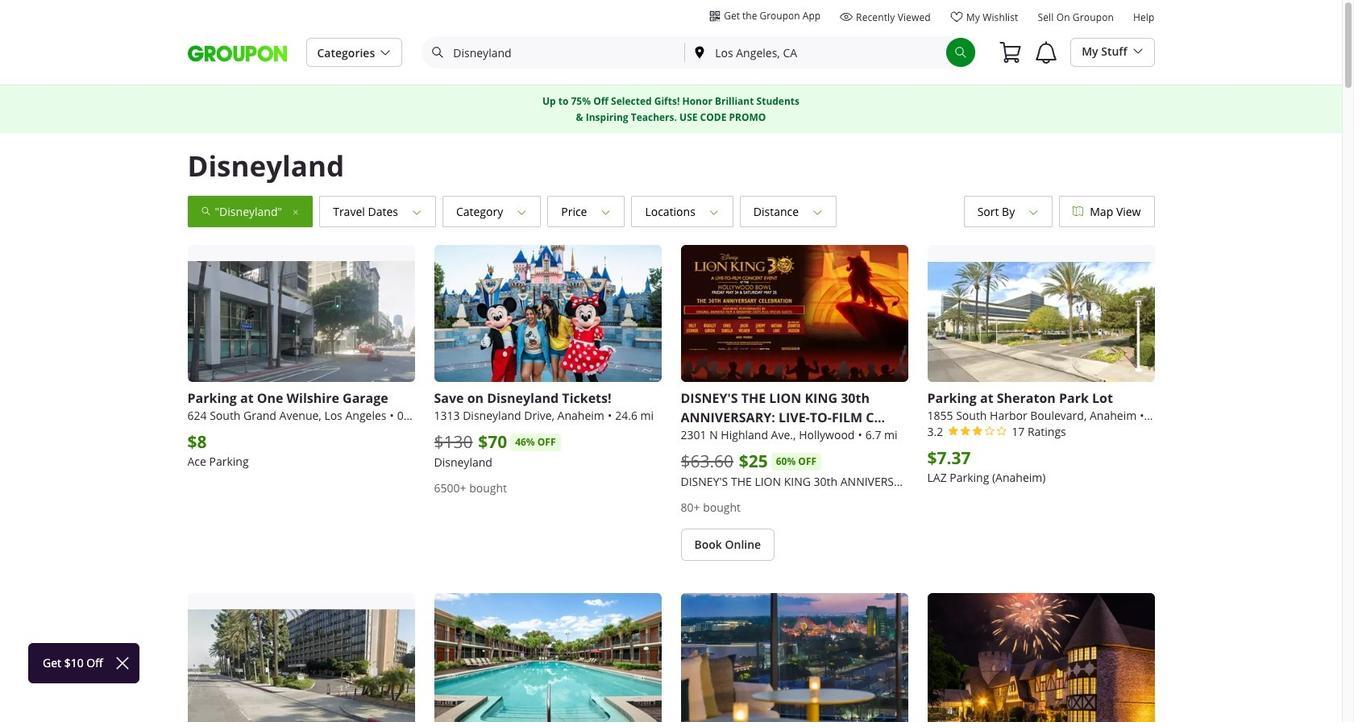 Task type: locate. For each thing, give the bounding box(es) containing it.
search image
[[955, 46, 968, 59]]

travel dates image
[[398, 204, 423, 219]]

category image
[[503, 204, 528, 219]]

price image
[[587, 204, 612, 219]]

x image
[[282, 204, 299, 219]]

Search Groupon search field
[[422, 36, 978, 69], [424, 38, 685, 67]]

locations image
[[696, 204, 720, 219]]



Task type: vqa. For each thing, say whether or not it's contained in the screenshot.
Wishlist
no



Task type: describe. For each thing, give the bounding box(es) containing it.
Los Angeles, CA search field
[[686, 38, 947, 67]]

magnifying glass image
[[201, 206, 215, 219]]

notifications inbox image
[[1034, 40, 1060, 65]]

map view image
[[1074, 206, 1084, 216]]

distance image
[[799, 204, 823, 219]]

search element
[[947, 38, 976, 67]]

groupon image
[[187, 44, 287, 62]]



